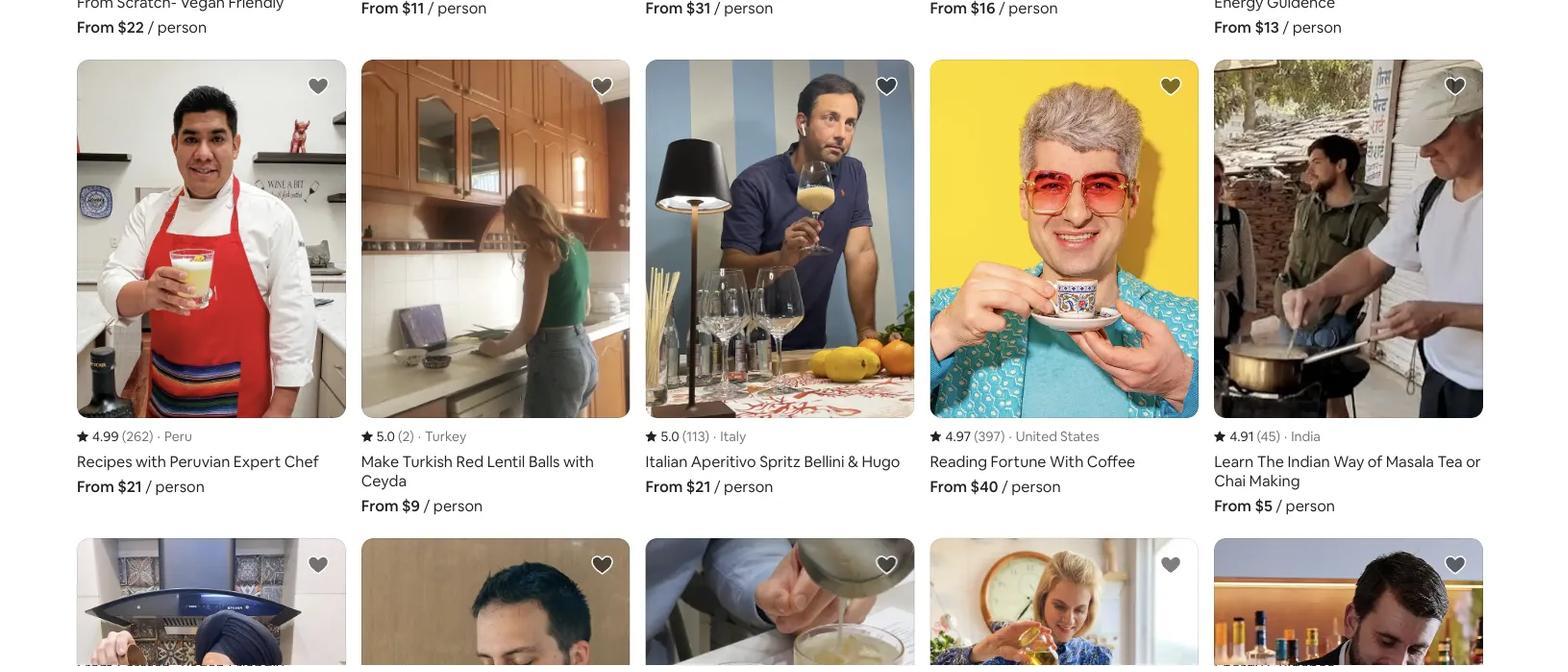 Task type: locate. For each thing, give the bounding box(es) containing it.
· right 397
[[1009, 428, 1012, 445]]

· right the '2'
[[418, 428, 421, 445]]

from inside turkish coffee reading & spiritual energy guidence "group"
[[1215, 17, 1252, 37]]

/ inside "make turkish red lentil balls with ceyda" "group"
[[424, 496, 430, 516]]

person down peru at bottom
[[155, 477, 205, 496]]

) left the united
[[1001, 428, 1005, 445]]

3 · from the left
[[714, 428, 717, 445]]

( for 262
[[122, 428, 126, 445]]

states
[[1061, 428, 1100, 445]]

2 $21 from the left
[[686, 477, 711, 496]]

5 · from the left
[[1285, 428, 1288, 445]]

$21 inside recipes with peruvian expert chef group
[[118, 477, 142, 496]]

/ right $13
[[1283, 17, 1290, 37]]

from for 4.99 ( 262 )
[[77, 477, 114, 496]]

4.91 ( 45 )
[[1230, 428, 1281, 445]]

united
[[1016, 428, 1058, 445]]

· left peru at bottom
[[157, 428, 160, 445]]

from
[[77, 17, 114, 37], [1215, 17, 1252, 37], [77, 477, 114, 496], [646, 477, 683, 496], [930, 477, 968, 496], [361, 496, 399, 516], [1215, 496, 1252, 516]]

italy
[[721, 428, 746, 445]]

/ down the · italy
[[714, 477, 721, 496]]

5.0 left 113
[[661, 428, 680, 445]]

from $21 / person inside italian aperitivo spritz bellini & hugo group
[[646, 477, 774, 496]]

/ right $9
[[424, 496, 430, 516]]

learn the indian way of masala tea or chai making group
[[1215, 60, 1484, 516]]

from for 5.0 ( 2 )
[[361, 496, 399, 516]]

from inside recipes with peruvian expert chef group
[[77, 477, 114, 496]]

from $40 / person
[[930, 477, 1061, 496]]

save this experience image
[[307, 75, 330, 98], [875, 75, 899, 98], [1160, 75, 1183, 98], [307, 554, 330, 577], [875, 554, 899, 577], [1444, 554, 1467, 577]]

( right 4.97
[[974, 428, 979, 445]]

$22
[[118, 17, 144, 37]]

from down rating 5.0 out of 5; 113 reviews image
[[646, 477, 683, 496]]

person
[[157, 17, 207, 37], [1293, 17, 1342, 37], [155, 477, 205, 496], [724, 477, 774, 496], [1012, 477, 1061, 496], [434, 496, 483, 516], [1286, 496, 1336, 516]]

2 · from the left
[[418, 428, 421, 445]]

from left $40
[[930, 477, 968, 496]]

person inside learn the indian way of masala tea or chai making 'group'
[[1286, 496, 1336, 516]]

· inside reading fortune with coffee group
[[1009, 428, 1012, 445]]

( inside italian aperitivo spritz bellini & hugo group
[[683, 428, 687, 445]]

from left $9
[[361, 496, 399, 516]]

· italy
[[714, 428, 746, 445]]

1 · from the left
[[157, 428, 160, 445]]

5.0 left the '2'
[[377, 428, 395, 445]]

from $13 / person
[[1215, 17, 1342, 37]]

person right "$5"
[[1286, 496, 1336, 516]]

4 ) from the left
[[1001, 428, 1005, 445]]

/ inside italian aperitivo spritz bellini & hugo group
[[714, 477, 721, 496]]

0 horizontal spatial $21
[[118, 477, 142, 496]]

45
[[1261, 428, 1276, 445]]

$21 down 113
[[686, 477, 711, 496]]

make samosa & cilantro chutney from scratch- vegan friendly group
[[77, 0, 346, 37]]

/ right $40
[[1002, 477, 1009, 496]]

) left · india
[[1276, 428, 1281, 445]]

1 ( from the left
[[122, 428, 126, 445]]

) left the · italy
[[705, 428, 710, 445]]

4.97
[[946, 428, 971, 445]]

·
[[157, 428, 160, 445], [418, 428, 421, 445], [714, 428, 717, 445], [1009, 428, 1012, 445], [1285, 428, 1288, 445]]

( right 4.99
[[122, 428, 126, 445]]

) inside recipes with peruvian expert chef group
[[149, 428, 153, 445]]

3 ) from the left
[[705, 428, 710, 445]]

) left · turkey
[[410, 428, 414, 445]]

$9
[[402, 496, 420, 516]]

2 ( from the left
[[398, 428, 402, 445]]

( left the · italy
[[683, 428, 687, 445]]

/ right the $22
[[148, 17, 154, 37]]

/ for 4.99 ( 262 )
[[145, 477, 152, 496]]

turkish coffee reading & spiritual energy guidence group
[[1215, 0, 1484, 37]]

4.99 ( 262 )
[[92, 428, 153, 445]]

/ for 5.0 ( 113 )
[[714, 477, 721, 496]]

5.0 inside italian aperitivo spritz bellini & hugo group
[[661, 428, 680, 445]]

/ inside recipes with peruvian expert chef group
[[145, 477, 152, 496]]

· right 45
[[1285, 428, 1288, 445]]

save this experience image inside learn the indian way of masala tea or chai making 'group'
[[1444, 75, 1467, 98]]

from inside "make turkish red lentil balls with ceyda" "group"
[[361, 496, 399, 516]]

person inside reading fortune with coffee group
[[1012, 477, 1061, 496]]

person for 5.0 ( 2 )
[[434, 496, 483, 516]]

5.0
[[377, 428, 395, 445], [661, 428, 680, 445]]

262
[[126, 428, 149, 445]]

0 horizontal spatial from $21 / person
[[77, 477, 205, 496]]

person down italy
[[724, 477, 774, 496]]

$21 down 4.99 ( 262 ) at the left
[[118, 477, 142, 496]]

5 ( from the left
[[1257, 428, 1261, 445]]

italian aperitivo spritz bellini & hugo group
[[646, 60, 915, 496]]

113
[[687, 428, 705, 445]]

2 from $21 / person from the left
[[646, 477, 774, 496]]

from inside reading fortune with coffee group
[[930, 477, 968, 496]]

$21 inside italian aperitivo spritz bellini & hugo group
[[686, 477, 711, 496]]

) inside italian aperitivo spritz bellini & hugo group
[[705, 428, 710, 445]]

make turkish red lentil balls with ceyda group
[[361, 60, 630, 516]]

rating 5.0 out of 5; 113 reviews image
[[646, 428, 710, 445]]

) inside reading fortune with coffee group
[[1001, 428, 1005, 445]]

2 ) from the left
[[410, 428, 414, 445]]

from $21 / person down the 262
[[77, 477, 205, 496]]

) inside learn the indian way of masala tea or chai making 'group'
[[1276, 428, 1281, 445]]

5.0 ( 113 )
[[661, 428, 710, 445]]

5 ) from the left
[[1276, 428, 1281, 445]]

rating 4.91 out of 5; 45 reviews image
[[1215, 428, 1281, 445]]

person down the united
[[1012, 477, 1061, 496]]

from left "$5"
[[1215, 496, 1252, 516]]

397
[[979, 428, 1001, 445]]

· inside "make turkish red lentil balls with ceyda" "group"
[[418, 428, 421, 445]]

turkey
[[425, 428, 467, 445]]

person inside "make turkish red lentil balls with ceyda" "group"
[[434, 496, 483, 516]]

save this experience image
[[591, 75, 614, 98], [1444, 75, 1467, 98], [591, 554, 614, 577], [1160, 554, 1183, 577]]

4.97 ( 397 )
[[946, 428, 1005, 445]]

) for 5.0 ( 2 )
[[410, 428, 414, 445]]

/ down the 262
[[145, 477, 152, 496]]

person right $9
[[434, 496, 483, 516]]

· inside learn the indian way of masala tea or chai making 'group'
[[1285, 428, 1288, 445]]

0 horizontal spatial 5.0
[[377, 428, 395, 445]]

$21
[[118, 477, 142, 496], [686, 477, 711, 496]]

from left $13
[[1215, 17, 1252, 37]]

2 5.0 from the left
[[661, 428, 680, 445]]

person inside recipes with peruvian expert chef group
[[155, 477, 205, 496]]

1 horizontal spatial 5.0
[[661, 428, 680, 445]]

from $5 / person
[[1215, 496, 1336, 516]]

from $21 / person
[[77, 477, 205, 496], [646, 477, 774, 496]]

5.0 ( 2 )
[[377, 428, 414, 445]]

( inside learn the indian way of masala tea or chai making 'group'
[[1257, 428, 1261, 445]]

· left italy
[[714, 428, 717, 445]]

· inside recipes with peruvian expert chef group
[[157, 428, 160, 445]]

· inside italian aperitivo spritz bellini & hugo group
[[714, 428, 717, 445]]

from down 4.99
[[77, 477, 114, 496]]

1 horizontal spatial $21
[[686, 477, 711, 496]]

( inside recipes with peruvian expert chef group
[[122, 428, 126, 445]]

(
[[122, 428, 126, 445], [398, 428, 402, 445], [683, 428, 687, 445], [974, 428, 979, 445], [1257, 428, 1261, 445]]

) inside "make turkish red lentil balls with ceyda" "group"
[[410, 428, 414, 445]]

from left the $22
[[77, 17, 114, 37]]

from for 4.97 ( 397 )
[[930, 477, 968, 496]]

4 ( from the left
[[974, 428, 979, 445]]

from inside learn the indian way of masala tea or chai making 'group'
[[1215, 496, 1252, 516]]

rating 5.0 out of 5; 2 reviews image
[[361, 428, 414, 445]]

person inside italian aperitivo spritz bellini & hugo group
[[724, 477, 774, 496]]

( inside reading fortune with coffee group
[[974, 428, 979, 445]]

4 · from the left
[[1009, 428, 1012, 445]]

· for · turkey
[[418, 428, 421, 445]]

1 horizontal spatial from $21 / person
[[646, 477, 774, 496]]

rating 4.97 out of 5; 397 reviews image
[[930, 428, 1005, 445]]

1 ) from the left
[[149, 428, 153, 445]]

( for 45
[[1257, 428, 1261, 445]]

$13
[[1255, 17, 1280, 37]]

3 ( from the left
[[683, 428, 687, 445]]

( left · turkey
[[398, 428, 402, 445]]

/ for 4.97 ( 397 )
[[1002, 477, 1009, 496]]

india
[[1292, 428, 1321, 445]]

$21 for 113
[[686, 477, 711, 496]]

/ for 4.91 ( 45 )
[[1276, 496, 1283, 516]]

from $21 / person inside recipes with peruvian expert chef group
[[77, 477, 205, 496]]

( right 4.91
[[1257, 428, 1261, 445]]

1 $21 from the left
[[118, 477, 142, 496]]

2
[[402, 428, 410, 445]]

from inside italian aperitivo spritz bellini & hugo group
[[646, 477, 683, 496]]

· for · peru
[[157, 428, 160, 445]]

5.0 for $9
[[377, 428, 395, 445]]

/ right "$5"
[[1276, 496, 1283, 516]]

person right $13
[[1293, 17, 1342, 37]]

/ inside learn the indian way of masala tea or chai making 'group'
[[1276, 496, 1283, 516]]

from $21 / person down 113
[[646, 477, 774, 496]]

person right the $22
[[157, 17, 207, 37]]

5.0 inside "make turkish red lentil balls with ceyda" "group"
[[377, 428, 395, 445]]

) for 4.91 ( 45 )
[[1276, 428, 1281, 445]]

) left the · peru
[[149, 428, 153, 445]]

1 5.0 from the left
[[377, 428, 395, 445]]

( inside "make turkish red lentil balls with ceyda" "group"
[[398, 428, 402, 445]]

save this experience image inside recipes with peruvian expert chef group
[[307, 75, 330, 98]]

)
[[149, 428, 153, 445], [410, 428, 414, 445], [705, 428, 710, 445], [1001, 428, 1005, 445], [1276, 428, 1281, 445]]

4.99
[[92, 428, 119, 445]]

/
[[148, 17, 154, 37], [1283, 17, 1290, 37], [145, 477, 152, 496], [714, 477, 721, 496], [1002, 477, 1009, 496], [424, 496, 430, 516], [1276, 496, 1283, 516]]

1 from $21 / person from the left
[[77, 477, 205, 496]]

recipes with peruvian expert chef group
[[77, 60, 346, 496]]

/ inside reading fortune with coffee group
[[1002, 477, 1009, 496]]



Task type: vqa. For each thing, say whether or not it's contained in the screenshot.


Task type: describe. For each thing, give the bounding box(es) containing it.
/ inside turkish coffee reading & spiritual energy guidence "group"
[[1283, 17, 1290, 37]]

$21 for 262
[[118, 477, 142, 496]]

person for 5.0 ( 113 )
[[724, 477, 774, 496]]

rating 4.99 out of 5; 262 reviews image
[[77, 428, 153, 445]]

· for · united states
[[1009, 428, 1012, 445]]

· peru
[[157, 428, 192, 445]]

· india
[[1285, 428, 1321, 445]]

/ inside make samosa & cilantro chutney from scratch- vegan friendly group
[[148, 17, 154, 37]]

from for 5.0 ( 113 )
[[646, 477, 683, 496]]

from $21 / person for 262
[[77, 477, 205, 496]]

· for · india
[[1285, 428, 1288, 445]]

person for 4.97 ( 397 )
[[1012, 477, 1061, 496]]

person for 4.91 ( 45 )
[[1286, 496, 1336, 516]]

) for 4.99 ( 262 )
[[149, 428, 153, 445]]

peru
[[164, 428, 192, 445]]

$5
[[1255, 496, 1273, 516]]

( for 2
[[398, 428, 402, 445]]

) for 5.0 ( 113 )
[[705, 428, 710, 445]]

person for 4.99 ( 262 )
[[155, 477, 205, 496]]

save this experience image inside reading fortune with coffee group
[[1160, 75, 1183, 98]]

· for · italy
[[714, 428, 717, 445]]

from for 4.91 ( 45 )
[[1215, 496, 1252, 516]]

5.0 for $21
[[661, 428, 680, 445]]

reading fortune with coffee group
[[930, 60, 1199, 496]]

from $21 / person for 113
[[646, 477, 774, 496]]

from $22 / person
[[77, 17, 207, 37]]

· united states
[[1009, 428, 1100, 445]]

4.91
[[1230, 428, 1254, 445]]

person inside make samosa & cilantro chutney from scratch- vegan friendly group
[[157, 17, 207, 37]]

save this experience image inside italian aperitivo spritz bellini & hugo group
[[875, 75, 899, 98]]

from $9 / person
[[361, 496, 483, 516]]

( for 113
[[683, 428, 687, 445]]

· turkey
[[418, 428, 467, 445]]

) for 4.97 ( 397 )
[[1001, 428, 1005, 445]]

from inside group
[[77, 17, 114, 37]]

person inside turkish coffee reading & spiritual energy guidence "group"
[[1293, 17, 1342, 37]]

/ for 5.0 ( 2 )
[[424, 496, 430, 516]]

$40
[[971, 477, 999, 496]]

( for 397
[[974, 428, 979, 445]]



